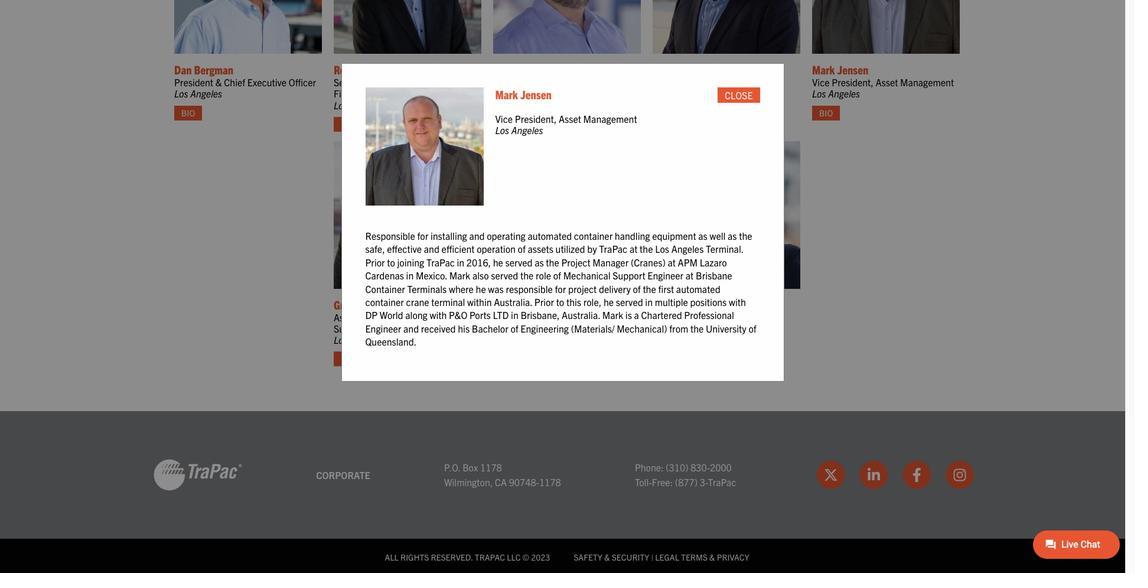 Task type: locate. For each thing, give the bounding box(es) containing it.
close button
[[718, 87, 760, 103]]

1 horizontal spatial director,
[[653, 311, 688, 323]]

1 horizontal spatial he
[[493, 256, 503, 268]]

1 horizontal spatial chief
[[426, 76, 447, 88]]

1 horizontal spatial operations
[[493, 88, 538, 99]]

technology
[[653, 88, 699, 99]]

responsible
[[366, 230, 415, 242]]

1 horizontal spatial to
[[556, 296, 565, 308]]

0 vertical spatial with
[[729, 296, 746, 308]]

1 vertical spatial with
[[430, 309, 447, 321]]

p&o
[[449, 309, 468, 321]]

2 vertical spatial at
[[686, 270, 694, 281]]

1 horizontal spatial support
[[613, 270, 646, 281]]

chartered
[[642, 309, 682, 321]]

prior down safe,
[[366, 256, 385, 268]]

to up cardenas
[[387, 256, 395, 268]]

automated up the assets
[[528, 230, 572, 242]]

all
[[385, 552, 399, 563]]

1 vertical spatial for
[[555, 283, 566, 295]]

los inside the dan bergman president & chief executive officer los angeles
[[174, 88, 188, 99]]

bio link for ron
[[334, 117, 362, 132]]

dp
[[366, 309, 378, 321]]

andrea
[[493, 297, 525, 312]]

2 horizontal spatial at
[[686, 270, 694, 281]]

0 horizontal spatial chief
[[224, 76, 245, 88]]

830-
[[691, 461, 710, 473]]

terminals
[[407, 283, 447, 295]]

0 horizontal spatial operations
[[437, 311, 481, 323]]

0 vertical spatial automated
[[528, 230, 572, 242]]

assistant
[[334, 311, 371, 323]]

vice inside 'vice president, asset management los angeles'
[[496, 113, 513, 125]]

1 horizontal spatial trapac
[[599, 243, 628, 255]]

jensen inside "dialog"
[[521, 87, 552, 102]]

director, inside the christopher lambert director, customer service austin
[[653, 311, 688, 323]]

bergman
[[194, 62, 234, 77]]

0 horizontal spatial support
[[334, 323, 367, 334]]

he down the 'operation'
[[493, 256, 503, 268]]

2 horizontal spatial as
[[728, 230, 737, 242]]

and down along
[[404, 323, 419, 334]]

of left the assets
[[518, 243, 526, 255]]

0 horizontal spatial officer
[[289, 76, 316, 88]]

1178
[[480, 461, 502, 473], [540, 477, 561, 488]]

australia.
[[494, 296, 533, 308], [562, 309, 600, 321]]

vice inside marc mendez vice president, information technology
[[653, 76, 671, 88]]

1 vertical spatial jensen
[[521, 87, 552, 102]]

1 director, from the left
[[493, 311, 529, 323]]

0 vertical spatial at
[[630, 243, 638, 255]]

0 horizontal spatial director,
[[493, 311, 529, 323]]

trapac up manager
[[599, 243, 628, 255]]

jensen for mark jensen
[[521, 87, 552, 102]]

& left general at the top of page
[[554, 76, 561, 88]]

1 vertical spatial management
[[584, 113, 637, 125]]

mastroianni
[[530, 62, 583, 77]]

container down container
[[366, 296, 404, 308]]

1 vertical spatial to
[[556, 296, 565, 308]]

& inside 'richard mastroianni vice president & general manager, operations los angeles'
[[554, 76, 561, 88]]

2 vertical spatial trapac
[[708, 477, 737, 488]]

2 chief from the left
[[426, 76, 447, 88]]

1 president from the left
[[174, 76, 213, 88]]

0 horizontal spatial for
[[417, 230, 429, 242]]

australia. up ltd
[[494, 296, 533, 308]]

1 horizontal spatial president
[[513, 76, 552, 88]]

1 vertical spatial container
[[366, 296, 404, 308]]

1 vertical spatial australia.
[[562, 309, 600, 321]]

vice
[[362, 76, 380, 88], [493, 76, 511, 88], [653, 76, 671, 88], [813, 76, 830, 88], [496, 113, 513, 125], [373, 311, 391, 323]]

2 vertical spatial served
[[616, 296, 643, 308]]

los inside 'vice president, asset management los angeles'
[[496, 124, 510, 136]]

1 horizontal spatial with
[[729, 296, 746, 308]]

mark jensen
[[496, 87, 552, 102]]

served up the 'was'
[[491, 270, 518, 281]]

as
[[699, 230, 708, 242], [728, 230, 737, 242], [535, 256, 544, 268]]

1 vertical spatial engineer
[[366, 323, 401, 334]]

gregg
[[334, 297, 360, 312]]

2 director, from the left
[[653, 311, 688, 323]]

automated up the positions
[[677, 283, 721, 295]]

1 horizontal spatial asset
[[876, 76, 899, 88]]

0 vertical spatial operations
[[493, 88, 538, 99]]

operations inside 'richard mastroianni vice president & general manager, operations los angeles'
[[493, 88, 538, 99]]

christopher
[[653, 297, 705, 312]]

efficient
[[442, 243, 475, 255]]

operations down "richard"
[[493, 88, 538, 99]]

officer down triemstra
[[373, 88, 400, 99]]

served up 'is' in the right of the page
[[616, 296, 643, 308]]

0 vertical spatial support
[[613, 270, 646, 281]]

as left well
[[699, 230, 708, 242]]

operations inside gregg aguilar assistant vice president, operations support los angeles
[[437, 311, 481, 323]]

engineer up queensland.
[[366, 323, 401, 334]]

1 vertical spatial he
[[476, 283, 486, 295]]

ca
[[495, 477, 507, 488]]

to left this
[[556, 296, 565, 308]]

1 vertical spatial prior
[[535, 296, 554, 308]]

1 vertical spatial trapac
[[427, 256, 455, 268]]

director, inside andrea connolly director, marketing and communications los angeles
[[493, 311, 529, 323]]

2 president from the left
[[513, 76, 552, 88]]

legal
[[656, 552, 680, 563]]

director, for andrea
[[493, 311, 529, 323]]

and up efficient
[[469, 230, 485, 242]]

1178 up ca
[[480, 461, 502, 473]]

responsible
[[506, 283, 553, 295]]

0 vertical spatial australia.
[[494, 296, 533, 308]]

trapac up the 'mexico.' in the left of the page
[[427, 256, 455, 268]]

2 horizontal spatial trapac
[[708, 477, 737, 488]]

this
[[567, 296, 582, 308]]

0 vertical spatial engineer
[[648, 270, 684, 281]]

support
[[613, 270, 646, 281], [334, 323, 367, 334]]

at down apm
[[686, 270, 694, 281]]

0 horizontal spatial asset
[[559, 113, 582, 125]]

corporate image
[[154, 459, 242, 492]]

los inside 'richard mastroianni vice president & general manager, operations los angeles'
[[493, 99, 507, 111]]

0 vertical spatial 1178
[[480, 461, 502, 473]]

as down the assets
[[535, 256, 544, 268]]

marc
[[653, 62, 675, 77]]

1 vertical spatial served
[[491, 270, 518, 281]]

bio for gregg
[[341, 354, 355, 364]]

1 horizontal spatial management
[[901, 76, 955, 88]]

officer right executive
[[289, 76, 316, 88]]

1 horizontal spatial container
[[574, 230, 613, 242]]

president
[[174, 76, 213, 88], [513, 76, 552, 88]]

0 vertical spatial to
[[387, 256, 395, 268]]

0 horizontal spatial prior
[[366, 256, 385, 268]]

&
[[216, 76, 222, 88], [554, 76, 561, 88], [605, 552, 610, 563], [710, 552, 715, 563]]

of right bachelor
[[511, 323, 519, 334]]

ron triemstra senior vice president, chief financial officer los angeles
[[334, 62, 447, 111]]

multiple
[[655, 296, 688, 308]]

angeles inside 'richard mastroianni vice president & general manager, operations los angeles'
[[510, 99, 541, 111]]

university
[[706, 323, 747, 334]]

operations
[[493, 88, 538, 99], [437, 311, 481, 323]]

0 vertical spatial for
[[417, 230, 429, 242]]

2 vertical spatial he
[[604, 296, 614, 308]]

well
[[710, 230, 726, 242]]

bio for dan
[[181, 107, 195, 118]]

management inside 'vice president, asset management los angeles'
[[584, 113, 637, 125]]

0 vertical spatial he
[[493, 256, 503, 268]]

mark
[[813, 62, 835, 77], [496, 87, 518, 102], [450, 270, 471, 281], [603, 309, 624, 321]]

financial
[[334, 88, 371, 99]]

0 horizontal spatial automated
[[528, 230, 572, 242]]

0 vertical spatial served
[[506, 256, 533, 268]]

richard mastroianni vice president & general manager, operations los angeles
[[493, 62, 635, 111]]

0 horizontal spatial trapac
[[427, 256, 455, 268]]

1 chief from the left
[[224, 76, 245, 88]]

0 horizontal spatial australia.
[[494, 296, 533, 308]]

engineer up 'first'
[[648, 270, 684, 281]]

his
[[458, 323, 470, 334]]

in down joining
[[406, 270, 414, 281]]

1 horizontal spatial australia.
[[562, 309, 600, 321]]

0 vertical spatial management
[[901, 76, 955, 88]]

at left apm
[[668, 256, 676, 268]]

first
[[659, 283, 674, 295]]

officer inside ron triemstra senior vice president, chief financial officer los angeles
[[373, 88, 400, 99]]

and inside andrea connolly director, marketing and communications los angeles
[[574, 311, 590, 323]]

manager
[[593, 256, 629, 268]]

0 vertical spatial asset
[[876, 76, 899, 88]]

in
[[457, 256, 465, 268], [406, 270, 414, 281], [646, 296, 653, 308], [511, 309, 519, 321]]

automated
[[528, 230, 572, 242], [677, 283, 721, 295]]

customer
[[691, 311, 730, 323]]

brisbane,
[[521, 309, 560, 321]]

prior up brisbane,
[[535, 296, 554, 308]]

served down the assets
[[506, 256, 533, 268]]

the left 'first'
[[643, 283, 656, 295]]

0 horizontal spatial to
[[387, 256, 395, 268]]

with up service on the right of page
[[729, 296, 746, 308]]

0 horizontal spatial with
[[430, 309, 447, 321]]

0 horizontal spatial management
[[584, 113, 637, 125]]

vice inside mark jensen vice president, asset management los angeles
[[813, 76, 830, 88]]

1 vertical spatial 1178
[[540, 477, 561, 488]]

1 horizontal spatial automated
[[677, 283, 721, 295]]

0 vertical spatial trapac
[[599, 243, 628, 255]]

& right safety
[[605, 552, 610, 563]]

footer containing p.o. box 1178
[[0, 412, 1135, 573]]

at
[[630, 243, 638, 255], [668, 256, 676, 268], [686, 270, 694, 281]]

trapac
[[599, 243, 628, 255], [427, 256, 455, 268], [708, 477, 737, 488]]

1 vertical spatial at
[[668, 256, 676, 268]]

connolly
[[527, 297, 566, 312]]

for up effective
[[417, 230, 429, 242]]

terminal
[[432, 296, 465, 308]]

1 vertical spatial support
[[334, 323, 367, 334]]

0 vertical spatial jensen
[[838, 62, 869, 77]]

wilmington,
[[444, 477, 493, 488]]

1 horizontal spatial officer
[[373, 88, 400, 99]]

jensen inside mark jensen vice president, asset management los angeles
[[838, 62, 869, 77]]

0 horizontal spatial jensen
[[521, 87, 552, 102]]

president, inside ron triemstra senior vice president, chief financial officer los angeles
[[382, 76, 423, 88]]

1178 right ca
[[540, 477, 561, 488]]

|
[[652, 552, 654, 563]]

australia. down this
[[562, 309, 600, 321]]

prior
[[366, 256, 385, 268], [535, 296, 554, 308]]

operations down terminal
[[437, 311, 481, 323]]

los inside mark jensen vice president, asset management los angeles
[[813, 88, 827, 99]]

management
[[901, 76, 955, 88], [584, 113, 637, 125]]

support down gregg
[[334, 323, 367, 334]]

0 horizontal spatial president
[[174, 76, 213, 88]]

the up terminal. on the right
[[739, 230, 753, 242]]

angeles inside andrea connolly director, marketing and communications los angeles
[[510, 334, 541, 346]]

chief
[[224, 76, 245, 88], [426, 76, 447, 88]]

and down this
[[574, 311, 590, 323]]

1 horizontal spatial jensen
[[838, 62, 869, 77]]

he down 'also'
[[476, 283, 486, 295]]

p.o.
[[444, 461, 461, 473]]

assets
[[528, 243, 554, 255]]

asset
[[876, 76, 899, 88], [559, 113, 582, 125]]

(cranes)
[[631, 256, 666, 268]]

richard
[[493, 62, 528, 77]]

president, inside mark jensen vice president, asset management los angeles
[[832, 76, 874, 88]]

in down efficient
[[457, 256, 465, 268]]

support up the delivery
[[613, 270, 646, 281]]

and down 'installing'
[[424, 243, 440, 255]]

jensen
[[838, 62, 869, 77], [521, 87, 552, 102]]

trapac down 2000
[[708, 477, 737, 488]]

1 vertical spatial asset
[[559, 113, 582, 125]]

installing
[[431, 230, 467, 242]]

for
[[417, 230, 429, 242], [555, 283, 566, 295]]

bio link for richard
[[493, 117, 521, 132]]

& right terms
[[710, 552, 715, 563]]

container
[[366, 283, 405, 295]]

container up by
[[574, 230, 613, 242]]

0 horizontal spatial container
[[366, 296, 404, 308]]

the up role
[[546, 256, 560, 268]]

bio link for dan
[[174, 106, 202, 120]]

chief inside the dan bergman president & chief executive officer los angeles
[[224, 76, 245, 88]]

he down the delivery
[[604, 296, 614, 308]]

privacy
[[717, 552, 750, 563]]

at down handling
[[630, 243, 638, 255]]

to
[[387, 256, 395, 268], [556, 296, 565, 308]]

1 horizontal spatial 1178
[[540, 477, 561, 488]]

for up connolly
[[555, 283, 566, 295]]

project
[[562, 256, 591, 268]]

footer
[[0, 412, 1135, 573]]

with up received
[[430, 309, 447, 321]]

project
[[569, 283, 597, 295]]

& right dan
[[216, 76, 222, 88]]

1 vertical spatial operations
[[437, 311, 481, 323]]

0 horizontal spatial at
[[630, 243, 638, 255]]

as right well
[[728, 230, 737, 242]]

0 vertical spatial container
[[574, 230, 613, 242]]



Task type: vqa. For each thing, say whether or not it's contained in the screenshot.
left TraPac
yes



Task type: describe. For each thing, give the bounding box(es) containing it.
vice inside ron triemstra senior vice president, chief financial officer los angeles
[[362, 76, 380, 88]]

joining
[[397, 256, 424, 268]]

& inside the dan bergman president & chief executive officer los angeles
[[216, 76, 222, 88]]

safety
[[574, 552, 603, 563]]

director, for christopher
[[653, 311, 688, 323]]

of right the delivery
[[633, 283, 641, 295]]

1 vertical spatial automated
[[677, 283, 721, 295]]

mark jensen dialog
[[341, 63, 785, 381]]

0 horizontal spatial 1178
[[480, 461, 502, 473]]

along
[[406, 309, 428, 321]]

close
[[725, 89, 753, 101]]

terminal.
[[706, 243, 744, 255]]

from
[[670, 323, 689, 334]]

president, inside marc mendez vice president, information technology
[[673, 76, 714, 88]]

asset inside 'vice president, asset management los angeles'
[[559, 113, 582, 125]]

delivery
[[599, 283, 631, 295]]

dan bergman president & chief executive officer los angeles
[[174, 62, 316, 99]]

andrea connolly director, marketing and communications los angeles
[[493, 297, 590, 346]]

trapac
[[475, 552, 505, 563]]

professional
[[685, 309, 735, 321]]

bio for richard
[[500, 119, 514, 129]]

angeles inside 'vice president, asset management los angeles'
[[512, 124, 543, 136]]

bio link for mark
[[813, 106, 840, 120]]

los inside ron triemstra senior vice president, chief financial officer los angeles
[[334, 99, 348, 111]]

1 horizontal spatial for
[[555, 283, 566, 295]]

2016,
[[467, 256, 491, 268]]

llc
[[507, 552, 521, 563]]

engineering
[[521, 323, 569, 334]]

vice inside 'richard mastroianni vice president & general manager, operations los angeles'
[[493, 76, 511, 88]]

asset inside mark jensen vice president, asset management los angeles
[[876, 76, 899, 88]]

ports
[[470, 309, 491, 321]]

safety & security | legal terms & privacy
[[574, 552, 750, 563]]

0 horizontal spatial as
[[535, 256, 544, 268]]

within
[[468, 296, 492, 308]]

3-
[[700, 477, 708, 488]]

the up (cranes)
[[640, 243, 653, 255]]

received
[[421, 323, 456, 334]]

cardenas
[[366, 270, 404, 281]]

0 vertical spatial prior
[[366, 256, 385, 268]]

angeles inside mark jensen vice president, asset management los angeles
[[829, 88, 861, 99]]

positions
[[691, 296, 727, 308]]

officer inside the dan bergman president & chief executive officer los angeles
[[289, 76, 316, 88]]

the up responsible
[[521, 270, 534, 281]]

ron
[[334, 62, 351, 77]]

operation
[[477, 243, 516, 255]]

los inside gregg aguilar assistant vice president, operations support los angeles
[[334, 334, 348, 346]]

president, inside 'vice president, asset management los angeles'
[[515, 113, 557, 125]]

(310)
[[666, 461, 689, 473]]

safety & security link
[[574, 552, 650, 563]]

marc mendez vice president, information technology
[[653, 62, 764, 99]]

in up chartered
[[646, 296, 653, 308]]

by
[[588, 243, 597, 255]]

mark jensen vice president, asset management los angeles
[[813, 62, 955, 99]]

executive
[[248, 76, 287, 88]]

1 horizontal spatial engineer
[[648, 270, 684, 281]]

1 horizontal spatial as
[[699, 230, 708, 242]]

phone: (310) 830-2000 toll-free: (877) 3-trapac
[[635, 461, 737, 488]]

2 horizontal spatial he
[[604, 296, 614, 308]]

0 horizontal spatial he
[[476, 283, 486, 295]]

terms
[[681, 552, 708, 563]]

0 horizontal spatial engineer
[[366, 323, 401, 334]]

free:
[[652, 477, 673, 488]]

corporate
[[316, 469, 370, 481]]

support inside responsible for installing and operating automated container handling equipment as well as the safe, effective and efficient operation of assets utilized by trapac at the los angeles terminal. prior to joining trapac in 2016, he served as the project manager (cranes) at apm lazaro cardenas in mexico. mark also served the role of mechanical support engineer at brisbane container terminals where he was responsible for project delivery of the first automated container crane terminal within australia. prior to this role, he served in multiple positions with dp world along with p&o ports ltd in brisbane, australia. mark is a chartered professional engineer and received his bachelor of engineering (materials/ mechanical) from the university of queensland.
[[613, 270, 646, 281]]

los inside responsible for installing and operating automated container handling equipment as well as the safe, effective and efficient operation of assets utilized by trapac at the los angeles terminal. prior to joining trapac in 2016, he served as the project manager (cranes) at apm lazaro cardenas in mexico. mark also served the role of mechanical support engineer at brisbane container terminals where he was responsible for project delivery of the first automated container crane terminal within australia. prior to this role, he served in multiple positions with dp world along with p&o ports ltd in brisbane, australia. mark is a chartered professional engineer and received his bachelor of engineering (materials/ mechanical) from the university of queensland.
[[655, 243, 670, 255]]

ltd
[[493, 309, 509, 321]]

responsible for installing and operating automated container handling equipment as well as the safe, effective and efficient operation of assets utilized by trapac at the los angeles terminal. prior to joining trapac in 2016, he served as the project manager (cranes) at apm lazaro cardenas in mexico. mark also served the role of mechanical support engineer at brisbane container terminals where he was responsible for project delivery of the first automated container crane terminal within australia. prior to this role, he served in multiple positions with dp world along with p&o ports ltd in brisbane, australia. mark is a chartered professional engineer and received his bachelor of engineering (materials/ mechanical) from the university of queensland.
[[366, 230, 757, 348]]

where
[[449, 283, 474, 295]]

management inside mark jensen vice president, asset management los angeles
[[901, 76, 955, 88]]

mendez
[[678, 62, 712, 77]]

is
[[626, 309, 632, 321]]

marketing
[[531, 311, 572, 323]]

president, inside gregg aguilar assistant vice president, operations support los angeles
[[393, 311, 435, 323]]

general
[[563, 76, 595, 88]]

in right ltd
[[511, 309, 519, 321]]

2000
[[710, 461, 732, 473]]

angeles inside the dan bergman president & chief executive officer los angeles
[[191, 88, 222, 99]]

chief inside ron triemstra senior vice president, chief financial officer los angeles
[[426, 76, 447, 88]]

aguilar
[[362, 297, 393, 312]]

handling
[[615, 230, 650, 242]]

apm
[[678, 256, 698, 268]]

manager,
[[597, 76, 635, 88]]

vice president, asset management los angeles
[[496, 113, 637, 136]]

safe,
[[366, 243, 385, 255]]

senior
[[334, 76, 360, 88]]

also
[[473, 270, 489, 281]]

vice inside gregg aguilar assistant vice president, operations support los angeles
[[373, 311, 391, 323]]

(877)
[[675, 477, 698, 488]]

1 horizontal spatial prior
[[535, 296, 554, 308]]

angeles inside responsible for installing and operating automated container handling equipment as well as the safe, effective and efficient operation of assets utilized by trapac at the los angeles terminal. prior to joining trapac in 2016, he served as the project manager (cranes) at apm lazaro cardenas in mexico. mark also served the role of mechanical support engineer at brisbane container terminals where he was responsible for project delivery of the first automated container crane terminal within australia. prior to this role, he served in multiple positions with dp world along with p&o ports ltd in brisbane, australia. mark is a chartered professional engineer and received his bachelor of engineering (materials/ mechanical) from the university of queensland.
[[672, 243, 704, 255]]

lambert
[[708, 297, 745, 312]]

legal terms & privacy link
[[656, 552, 750, 563]]

austin
[[653, 323, 679, 334]]

equipment
[[653, 230, 697, 242]]

role,
[[584, 296, 602, 308]]

triemstra
[[353, 62, 395, 77]]

crane
[[406, 296, 429, 308]]

communications
[[493, 323, 562, 334]]

gregg aguilar assistant vice president, operations support los angeles
[[334, 297, 481, 346]]

lazaro
[[700, 256, 727, 268]]

jensen for mark jensen vice president, asset management los angeles
[[838, 62, 869, 77]]

the down the professional
[[691, 323, 704, 334]]

bio for mark
[[820, 107, 833, 118]]

support inside gregg aguilar assistant vice president, operations support los angeles
[[334, 323, 367, 334]]

president inside 'richard mastroianni vice president & general manager, operations los angeles'
[[513, 76, 552, 88]]

of right role
[[554, 270, 561, 281]]

mexico.
[[416, 270, 447, 281]]

security
[[612, 552, 650, 563]]

operating
[[487, 230, 526, 242]]

angeles inside ron triemstra senior vice president, chief financial officer los angeles
[[350, 99, 382, 111]]

(materials/
[[571, 323, 615, 334]]

90748-
[[509, 477, 540, 488]]

phone:
[[635, 461, 664, 473]]

of right university
[[749, 323, 757, 334]]

service
[[732, 311, 762, 323]]

information
[[717, 76, 764, 88]]

effective
[[387, 243, 422, 255]]

was
[[488, 283, 504, 295]]

brisbane
[[696, 270, 733, 281]]

bio link for gregg
[[334, 352, 362, 367]]

bio for ron
[[341, 119, 355, 129]]

angeles inside gregg aguilar assistant vice president, operations support los angeles
[[350, 334, 382, 346]]

1 horizontal spatial at
[[668, 256, 676, 268]]

dan
[[174, 62, 192, 77]]

trapac inside phone: (310) 830-2000 toll-free: (877) 3-trapac
[[708, 477, 737, 488]]

reserved.
[[431, 552, 473, 563]]

a
[[634, 309, 639, 321]]

mark inside mark jensen vice president, asset management los angeles
[[813, 62, 835, 77]]

los inside andrea connolly director, marketing and communications los angeles
[[493, 334, 507, 346]]

christopher lambert director, customer service austin
[[653, 297, 762, 334]]

world
[[380, 309, 403, 321]]

president inside the dan bergman president & chief executive officer los angeles
[[174, 76, 213, 88]]



